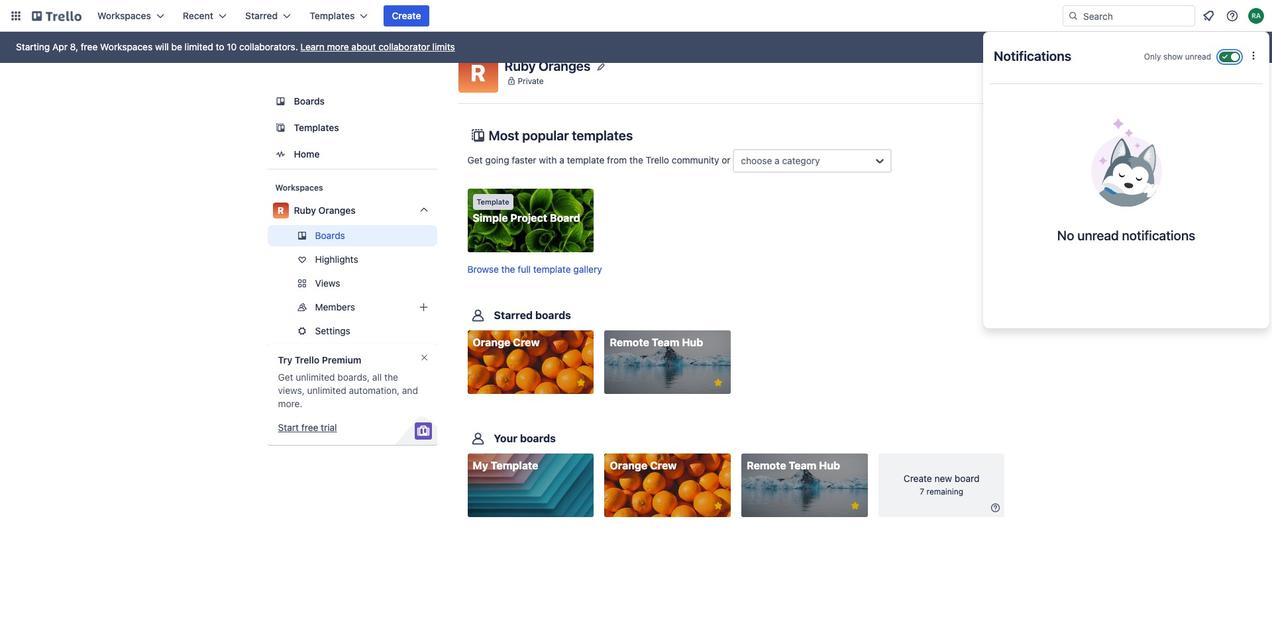 Task type: locate. For each thing, give the bounding box(es) containing it.
0 vertical spatial trello
[[646, 154, 670, 166]]

template down templates
[[567, 154, 605, 166]]

click to unstar this board. it will be removed from your starred list. image
[[575, 377, 587, 389], [850, 501, 861, 513]]

templates
[[572, 128, 633, 143]]

limited
[[185, 41, 213, 52]]

the right all
[[384, 372, 398, 383]]

most
[[489, 128, 520, 143]]

free inside button
[[301, 422, 318, 434]]

boards right board image
[[294, 95, 325, 107]]

hub
[[682, 337, 704, 349], [819, 460, 841, 472]]

home image
[[273, 146, 289, 162]]

0 horizontal spatial get
[[278, 372, 293, 383]]

ruby up "private"
[[505, 58, 536, 73]]

1 horizontal spatial crew
[[650, 460, 677, 472]]

create
[[392, 10, 421, 21], [904, 474, 932, 485]]

1 horizontal spatial remote team hub
[[747, 460, 841, 472]]

2 horizontal spatial the
[[630, 154, 644, 166]]

2 vertical spatial the
[[384, 372, 398, 383]]

popular
[[523, 128, 569, 143]]

0 vertical spatial boards
[[535, 310, 571, 322]]

0 vertical spatial remote team hub link
[[605, 331, 731, 395]]

will
[[155, 41, 169, 52]]

1 horizontal spatial hub
[[819, 460, 841, 472]]

hub for remote team hub click to unstar this board. it will be removed from your starred list. image
[[819, 460, 841, 472]]

1 vertical spatial hub
[[819, 460, 841, 472]]

free right 8,
[[81, 41, 98, 52]]

get
[[468, 154, 483, 166], [278, 372, 293, 383]]

remote team hub for remote team hub's click to unstar this board. it will be removed from your starred list. icon
[[610, 337, 704, 349]]

oranges up highlights
[[319, 205, 356, 216]]

trello right try
[[295, 355, 320, 366]]

boards link up templates link
[[267, 89, 437, 113]]

template right full
[[533, 264, 571, 275]]

boards link up highlights link
[[267, 225, 437, 247]]

1 vertical spatial create
[[904, 474, 932, 485]]

1 horizontal spatial unread
[[1186, 52, 1212, 62]]

templates up more
[[310, 10, 355, 21]]

board
[[550, 212, 581, 224]]

ruby down "home"
[[294, 205, 316, 216]]

faster
[[512, 154, 537, 166]]

r inside r button
[[471, 59, 486, 86]]

0 horizontal spatial create
[[392, 10, 421, 21]]

start free trial button
[[278, 422, 337, 435]]

1 horizontal spatial get
[[468, 154, 483, 166]]

0 vertical spatial oranges
[[539, 58, 591, 73]]

0 horizontal spatial orange
[[473, 337, 511, 349]]

0 vertical spatial r
[[471, 59, 486, 86]]

your boards
[[494, 433, 556, 445]]

limits
[[433, 41, 455, 52]]

1 vertical spatial orange crew
[[610, 460, 677, 472]]

0 horizontal spatial hub
[[682, 337, 704, 349]]

1 vertical spatial workspaces
[[100, 41, 153, 52]]

0 vertical spatial boards link
[[267, 89, 437, 113]]

browse the full template gallery link
[[468, 264, 602, 275]]

templates up "home"
[[294, 122, 339, 133]]

Search field
[[1079, 6, 1195, 26]]

1 vertical spatial get
[[278, 372, 293, 383]]

starting
[[16, 41, 50, 52]]

0 vertical spatial boards
[[294, 95, 325, 107]]

settings link
[[267, 321, 437, 342]]

orange crew
[[473, 337, 540, 349], [610, 460, 677, 472]]

unread
[[1186, 52, 1212, 62], [1078, 228, 1119, 243]]

boards
[[535, 310, 571, 322], [520, 433, 556, 445]]

template
[[567, 154, 605, 166], [533, 264, 571, 275]]

10
[[227, 41, 237, 52]]

create up 7
[[904, 474, 932, 485]]

starting apr 8, free workspaces will be limited to 10 collaborators. learn more about collaborator limits
[[16, 41, 455, 52]]

ruby oranges up "private"
[[505, 58, 591, 73]]

my
[[473, 460, 488, 472]]

a right with
[[560, 154, 565, 166]]

boards up highlights
[[315, 230, 345, 241]]

apr
[[52, 41, 68, 52]]

the for try trello premium get unlimited boards, all the views, unlimited automation, and more.
[[384, 372, 398, 383]]

0 vertical spatial ruby
[[505, 58, 536, 73]]

1 horizontal spatial orange
[[610, 460, 648, 472]]

0 vertical spatial create
[[392, 10, 421, 21]]

1 horizontal spatial click to unstar this board. it will be removed from your starred list. image
[[850, 501, 861, 513]]

search image
[[1069, 11, 1079, 21]]

1 horizontal spatial free
[[301, 422, 318, 434]]

free
[[81, 41, 98, 52], [301, 422, 318, 434]]

r down home image
[[278, 205, 284, 216]]

most popular templates
[[489, 128, 633, 143]]

1 click to unstar this board. it will be removed from your starred list. image from the top
[[712, 377, 724, 389]]

oranges
[[539, 58, 591, 73], [319, 205, 356, 216]]

1 horizontal spatial remote
[[747, 460, 787, 472]]

remote team hub link
[[605, 331, 731, 395], [742, 454, 868, 518]]

0 horizontal spatial starred
[[245, 10, 278, 21]]

0 vertical spatial ruby oranges
[[505, 58, 591, 73]]

create inside create button
[[392, 10, 421, 21]]

1 horizontal spatial ruby oranges
[[505, 58, 591, 73]]

0 vertical spatial template
[[477, 198, 510, 206]]

0 vertical spatial remote team hub
[[610, 337, 704, 349]]

workspaces inside popup button
[[97, 10, 151, 21]]

click to unstar this board. it will be removed from your starred list. image for remote team hub
[[712, 377, 724, 389]]

free left trial at the bottom
[[301, 422, 318, 434]]

0 vertical spatial team
[[652, 337, 680, 349]]

1 horizontal spatial trello
[[646, 154, 670, 166]]

0 horizontal spatial unread
[[1078, 228, 1119, 243]]

0 vertical spatial unlimited
[[296, 372, 335, 383]]

0 vertical spatial hub
[[682, 337, 704, 349]]

1 horizontal spatial orange crew
[[610, 460, 677, 472]]

new
[[935, 474, 953, 485]]

0 horizontal spatial ruby oranges
[[294, 205, 356, 216]]

unlimited down boards,
[[307, 385, 347, 396]]

1 vertical spatial templates
[[294, 122, 339, 133]]

1 vertical spatial remote team hub
[[747, 460, 841, 472]]

1 vertical spatial orange
[[610, 460, 648, 472]]

1 vertical spatial boards link
[[267, 225, 437, 247]]

1 vertical spatial unread
[[1078, 228, 1119, 243]]

template up simple
[[477, 198, 510, 206]]

1 vertical spatial r
[[278, 205, 284, 216]]

starred down full
[[494, 310, 533, 322]]

templates
[[310, 10, 355, 21], [294, 122, 339, 133]]

0 vertical spatial templates
[[310, 10, 355, 21]]

click to unstar this board. it will be removed from your starred list. image for orange crew
[[712, 501, 724, 513]]

premium
[[322, 355, 362, 366]]

1 horizontal spatial a
[[775, 155, 780, 166]]

1 vertical spatial template
[[491, 460, 539, 472]]

a right choose
[[775, 155, 780, 166]]

choose a category
[[741, 155, 820, 166]]

unread right no
[[1078, 228, 1119, 243]]

browse
[[468, 264, 499, 275]]

click to unstar this board. it will be removed from your starred list. image
[[712, 377, 724, 389], [712, 501, 724, 513]]

0 vertical spatial orange crew
[[473, 337, 540, 349]]

get up views,
[[278, 372, 293, 383]]

1 vertical spatial click to unstar this board. it will be removed from your starred list. image
[[712, 501, 724, 513]]

boards right your
[[520, 433, 556, 445]]

1 vertical spatial oranges
[[319, 205, 356, 216]]

templates link
[[267, 116, 437, 140]]

unlimited
[[296, 372, 335, 383], [307, 385, 347, 396]]

boards link
[[267, 89, 437, 113], [267, 225, 437, 247]]

trello left the community on the right top of the page
[[646, 154, 670, 166]]

community
[[672, 154, 719, 166]]

boards down browse the full template gallery
[[535, 310, 571, 322]]

0 horizontal spatial click to unstar this board. it will be removed from your starred list. image
[[575, 377, 587, 389]]

1 vertical spatial trello
[[295, 355, 320, 366]]

orange
[[473, 337, 511, 349], [610, 460, 648, 472]]

the right from
[[630, 154, 644, 166]]

0 horizontal spatial orange crew
[[473, 337, 540, 349]]

workspaces
[[97, 10, 151, 21], [100, 41, 153, 52], [275, 183, 323, 193]]

0 horizontal spatial remote team hub
[[610, 337, 704, 349]]

0 vertical spatial get
[[468, 154, 483, 166]]

1 boards link from the top
[[267, 89, 437, 113]]

create inside create new board 7 remaining
[[904, 474, 932, 485]]

1 vertical spatial starred
[[494, 310, 533, 322]]

0 vertical spatial starred
[[245, 10, 278, 21]]

0 horizontal spatial orange crew link
[[468, 331, 594, 395]]

0 horizontal spatial the
[[384, 372, 398, 383]]

a
[[560, 154, 565, 166], [775, 155, 780, 166]]

starred up the collaborators.
[[245, 10, 278, 21]]

boards
[[294, 95, 325, 107], [315, 230, 345, 241]]

1 vertical spatial remote
[[747, 460, 787, 472]]

trello
[[646, 154, 670, 166], [295, 355, 320, 366]]

primary element
[[0, 0, 1273, 32]]

0 vertical spatial workspaces
[[97, 10, 151, 21]]

r left "private"
[[471, 59, 486, 86]]

r
[[471, 59, 486, 86], [278, 205, 284, 216]]

notifications
[[994, 48, 1072, 64]]

1 vertical spatial ruby
[[294, 205, 316, 216]]

0 horizontal spatial remote
[[610, 337, 650, 349]]

team
[[652, 337, 680, 349], [789, 460, 817, 472]]

starred inside popup button
[[245, 10, 278, 21]]

full
[[518, 264, 531, 275]]

oranges up "private"
[[539, 58, 591, 73]]

the inside try trello premium get unlimited boards, all the views, unlimited automation, and more.
[[384, 372, 398, 383]]

ruby oranges
[[505, 58, 591, 73], [294, 205, 356, 216]]

the left full
[[502, 264, 515, 275]]

1 horizontal spatial starred
[[494, 310, 533, 322]]

1 vertical spatial crew
[[650, 460, 677, 472]]

settings
[[315, 325, 351, 337]]

1 vertical spatial free
[[301, 422, 318, 434]]

0 vertical spatial remote
[[610, 337, 650, 349]]

orange crew for click to unstar this board. it will be removed from your starred list. icon corresponding to orange crew
[[610, 460, 677, 472]]

orange crew link
[[468, 331, 594, 395], [605, 454, 731, 518]]

0 vertical spatial click to unstar this board. it will be removed from your starred list. image
[[575, 377, 587, 389]]

1 vertical spatial template
[[533, 264, 571, 275]]

1 vertical spatial boards
[[315, 230, 345, 241]]

automation,
[[349, 385, 400, 396]]

the for get going faster with a template from the trello community or
[[630, 154, 644, 166]]

template down your
[[491, 460, 539, 472]]

ruby
[[505, 58, 536, 73], [294, 205, 316, 216]]

1 vertical spatial orange crew link
[[605, 454, 731, 518]]

0 vertical spatial free
[[81, 41, 98, 52]]

0 horizontal spatial crew
[[513, 337, 540, 349]]

simple
[[473, 212, 508, 224]]

unlimited up views,
[[296, 372, 335, 383]]

crew
[[513, 337, 540, 349], [650, 460, 677, 472]]

unread right show
[[1186, 52, 1212, 62]]

1 horizontal spatial orange crew link
[[605, 454, 731, 518]]

about
[[352, 41, 376, 52]]

remote
[[610, 337, 650, 349], [747, 460, 787, 472]]

1 horizontal spatial create
[[904, 474, 932, 485]]

2 boards link from the top
[[267, 225, 437, 247]]

1 vertical spatial boards
[[520, 433, 556, 445]]

highlights
[[315, 254, 358, 265]]

1 vertical spatial click to unstar this board. it will be removed from your starred list. image
[[850, 501, 861, 513]]

workspaces button
[[89, 5, 172, 27]]

2 click to unstar this board. it will be removed from your starred list. image from the top
[[712, 501, 724, 513]]

open information menu image
[[1226, 9, 1240, 23]]

get left the going
[[468, 154, 483, 166]]

1 horizontal spatial team
[[789, 460, 817, 472]]

template
[[477, 198, 510, 206], [491, 460, 539, 472]]

ruby oranges up highlights
[[294, 205, 356, 216]]

board image
[[273, 93, 289, 109]]

0 horizontal spatial trello
[[295, 355, 320, 366]]

create up collaborator
[[392, 10, 421, 21]]

try trello premium get unlimited boards, all the views, unlimited automation, and more.
[[278, 355, 418, 410]]



Task type: vqa. For each thing, say whether or not it's contained in the screenshot.
the list
no



Task type: describe. For each thing, give the bounding box(es) containing it.
starred button
[[237, 5, 299, 27]]

add image
[[416, 300, 432, 316]]

8,
[[70, 41, 78, 52]]

sm image
[[989, 502, 1003, 515]]

or
[[722, 154, 731, 166]]

0 horizontal spatial free
[[81, 41, 98, 52]]

0 horizontal spatial team
[[652, 337, 680, 349]]

boards,
[[338, 372, 370, 383]]

gallery
[[574, 264, 602, 275]]

start free trial
[[278, 422, 337, 434]]

back to home image
[[32, 5, 82, 27]]

browse the full template gallery
[[468, 264, 602, 275]]

trial
[[321, 422, 337, 434]]

try
[[278, 355, 292, 366]]

1 horizontal spatial oranges
[[539, 58, 591, 73]]

0 notifications image
[[1201, 8, 1217, 24]]

show
[[1164, 52, 1183, 62]]

remote team hub for remote team hub click to unstar this board. it will be removed from your starred list. image
[[747, 460, 841, 472]]

boards for your boards
[[520, 433, 556, 445]]

be
[[171, 41, 182, 52]]

going
[[485, 154, 509, 166]]

no unread notifications
[[1058, 228, 1196, 243]]

r button
[[458, 53, 498, 93]]

all
[[372, 372, 382, 383]]

create button
[[384, 5, 429, 27]]

orange for click to unstar this board. it will be removed from your starred list. icon corresponding to orange crew
[[610, 460, 648, 472]]

views
[[315, 278, 340, 289]]

0 horizontal spatial a
[[560, 154, 565, 166]]

0 horizontal spatial remote team hub link
[[605, 331, 731, 395]]

and
[[402, 385, 418, 396]]

templates button
[[302, 5, 376, 27]]

my template
[[473, 460, 539, 472]]

starred boards
[[494, 310, 571, 322]]

trello inside try trello premium get unlimited boards, all the views, unlimited automation, and more.
[[295, 355, 320, 366]]

collaborators.
[[239, 41, 298, 52]]

starred for starred boards
[[494, 310, 533, 322]]

only
[[1145, 52, 1162, 62]]

members link
[[267, 297, 437, 318]]

template simple project board
[[473, 198, 581, 224]]

views,
[[278, 385, 305, 396]]

recent
[[183, 10, 213, 21]]

more.
[[278, 398, 303, 410]]

0 horizontal spatial ruby
[[294, 205, 316, 216]]

private
[[518, 76, 544, 86]]

highlights link
[[267, 249, 437, 270]]

my template link
[[468, 454, 594, 518]]

from
[[607, 154, 627, 166]]

0 vertical spatial template
[[567, 154, 605, 166]]

template inside "template simple project board"
[[477, 198, 510, 206]]

notifications
[[1123, 228, 1196, 243]]

0 vertical spatial unread
[[1186, 52, 1212, 62]]

click to unstar this board. it will be removed from your starred list. image for remote team hub
[[850, 501, 861, 513]]

0 vertical spatial crew
[[513, 337, 540, 349]]

board
[[955, 474, 980, 485]]

with
[[539, 154, 557, 166]]

remaining
[[927, 487, 964, 497]]

home link
[[267, 143, 437, 166]]

learn more about collaborator limits link
[[301, 41, 455, 52]]

start
[[278, 422, 299, 434]]

collaborator
[[379, 41, 430, 52]]

orange crew for orange crew's click to unstar this board. it will be removed from your starred list. image
[[473, 337, 540, 349]]

create for create new board 7 remaining
[[904, 474, 932, 485]]

template board image
[[273, 120, 289, 136]]

starred for starred
[[245, 10, 278, 21]]

recent button
[[175, 5, 235, 27]]

home
[[294, 148, 320, 160]]

taco image
[[1091, 119, 1162, 207]]

ruby anderson (rubyanderson7) image
[[1249, 8, 1265, 24]]

0 horizontal spatial oranges
[[319, 205, 356, 216]]

1 horizontal spatial ruby
[[505, 58, 536, 73]]

boards for starred boards
[[535, 310, 571, 322]]

choose
[[741, 155, 772, 166]]

to
[[216, 41, 224, 52]]

get inside try trello premium get unlimited boards, all the views, unlimited automation, and more.
[[278, 372, 293, 383]]

only show unread
[[1145, 52, 1212, 62]]

hub for remote team hub's click to unstar this board. it will be removed from your starred list. icon
[[682, 337, 704, 349]]

0 vertical spatial orange crew link
[[468, 331, 594, 395]]

1 vertical spatial the
[[502, 264, 515, 275]]

1 vertical spatial ruby oranges
[[294, 205, 356, 216]]

7
[[920, 487, 925, 497]]

create for create
[[392, 10, 421, 21]]

learn
[[301, 41, 325, 52]]

1 vertical spatial unlimited
[[307, 385, 347, 396]]

get going faster with a template from the trello community or
[[468, 154, 733, 166]]

2 vertical spatial workspaces
[[275, 183, 323, 193]]

no
[[1058, 228, 1075, 243]]

project
[[511, 212, 548, 224]]

templates inside popup button
[[310, 10, 355, 21]]

orange for orange crew's click to unstar this board. it will be removed from your starred list. image
[[473, 337, 511, 349]]

click to unstar this board. it will be removed from your starred list. image for orange crew
[[575, 377, 587, 389]]

1 vertical spatial team
[[789, 460, 817, 472]]

create new board 7 remaining
[[904, 474, 980, 497]]

members
[[315, 302, 355, 313]]

category
[[782, 155, 820, 166]]

views link
[[267, 273, 437, 294]]

your
[[494, 433, 518, 445]]

0 horizontal spatial r
[[278, 205, 284, 216]]

more
[[327, 41, 349, 52]]

1 vertical spatial remote team hub link
[[742, 454, 868, 518]]



